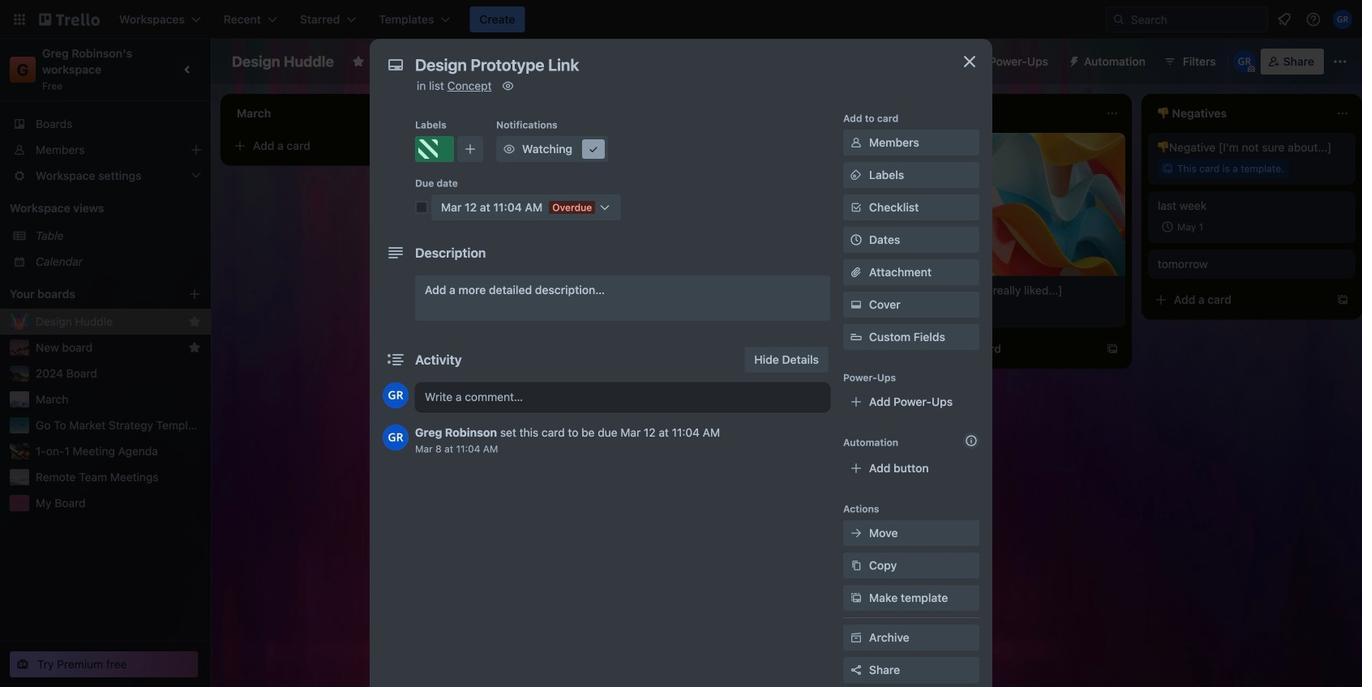 Task type: vqa. For each thing, say whether or not it's contained in the screenshot.
your
no



Task type: locate. For each thing, give the bounding box(es) containing it.
Search field
[[1126, 8, 1267, 31]]

greg robinson (gregrobinson96) image
[[383, 383, 409, 409], [383, 425, 409, 451]]

close dialog image
[[960, 52, 980, 71]]

Mark due date as complete checkbox
[[415, 201, 428, 214]]

sm image
[[848, 135, 864, 151], [585, 141, 602, 157], [848, 297, 864, 313], [848, 525, 864, 542], [848, 630, 864, 646]]

show menu image
[[1332, 54, 1349, 70]]

0 vertical spatial greg robinson (gregrobinson96) image
[[1333, 10, 1353, 29]]

2 horizontal spatial create from template… image
[[1336, 294, 1349, 307]]

greg robinson (gregrobinson96) image right open information menu image
[[1333, 10, 1353, 29]]

0 horizontal spatial create from template… image
[[415, 139, 428, 152]]

star or unstar board image
[[352, 55, 365, 68]]

0 horizontal spatial greg robinson (gregrobinson96) image
[[1233, 50, 1256, 73]]

greg robinson (gregrobinson96) image
[[1333, 10, 1353, 29], [1233, 50, 1256, 73]]

0 vertical spatial greg robinson (gregrobinson96) image
[[383, 383, 409, 409]]

2 greg robinson (gregrobinson96) image from the top
[[383, 425, 409, 451]]

1 vertical spatial greg robinson (gregrobinson96) image
[[383, 425, 409, 451]]

create from template… image
[[646, 320, 658, 332], [1106, 343, 1119, 356]]

create from template… image
[[415, 139, 428, 152], [876, 284, 889, 297], [1336, 294, 1349, 307]]

add board image
[[188, 288, 201, 301]]

0 horizontal spatial create from template… image
[[646, 320, 658, 332]]

1 vertical spatial starred icon image
[[188, 341, 201, 354]]

sm image
[[1062, 49, 1084, 71], [500, 78, 516, 94], [501, 141, 517, 157], [848, 167, 864, 183], [848, 558, 864, 574], [848, 590, 864, 607]]

1 horizontal spatial create from template… image
[[1106, 343, 1119, 356]]

0 vertical spatial starred icon image
[[188, 315, 201, 328]]

primary element
[[0, 0, 1362, 39]]

greg robinson (gregrobinson96) image down the "search" field
[[1233, 50, 1256, 73]]

None checkbox
[[1158, 217, 1209, 237], [490, 279, 545, 298], [1158, 217, 1209, 237], [490, 279, 545, 298]]

starred icon image
[[188, 315, 201, 328], [188, 341, 201, 354]]

0 vertical spatial create from template… image
[[646, 320, 658, 332]]

None text field
[[407, 50, 942, 79]]

1 vertical spatial create from template… image
[[1106, 343, 1119, 356]]



Task type: describe. For each thing, give the bounding box(es) containing it.
open information menu image
[[1306, 11, 1322, 28]]

your boards with 8 items element
[[10, 285, 164, 304]]

color: green, title: none image
[[467, 250, 500, 256]]

1 horizontal spatial greg robinson (gregrobinson96) image
[[1333, 10, 1353, 29]]

search image
[[1113, 13, 1126, 26]]

0 notifications image
[[1275, 10, 1294, 29]]

1 starred icon image from the top
[[188, 315, 201, 328]]

1 horizontal spatial create from template… image
[[876, 284, 889, 297]]

Board name text field
[[224, 49, 342, 75]]

Write a comment text field
[[415, 383, 830, 412]]

1 vertical spatial greg robinson (gregrobinson96) image
[[1233, 50, 1256, 73]]

1 greg robinson (gregrobinson96) image from the top
[[383, 383, 409, 409]]

2 starred icon image from the top
[[188, 341, 201, 354]]

color: green, title: none image
[[415, 136, 454, 162]]



